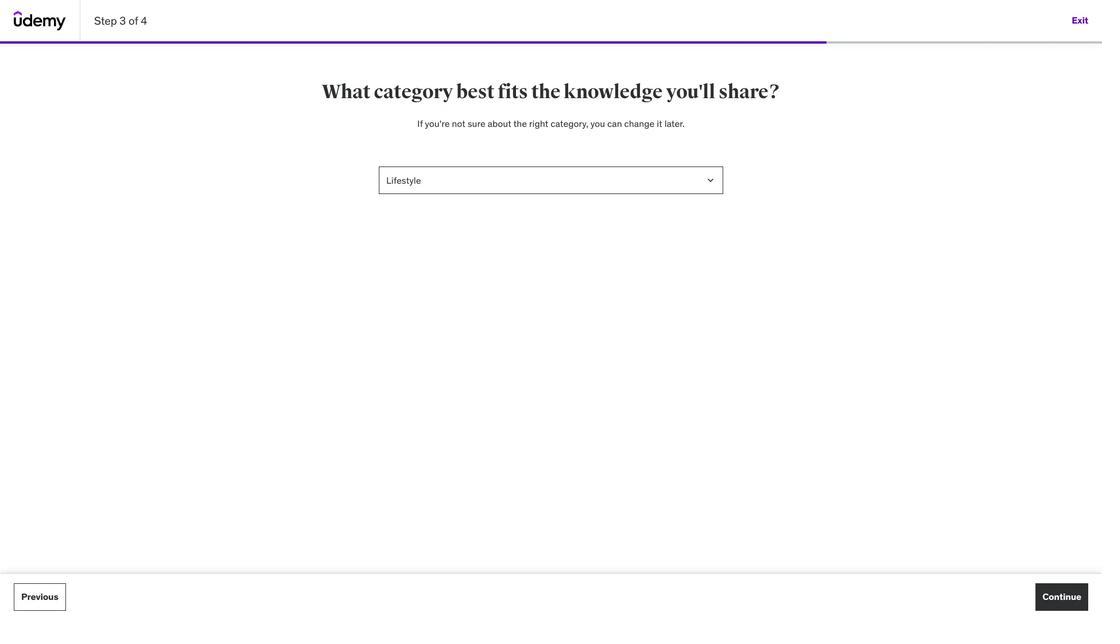 Task type: vqa. For each thing, say whether or not it's contained in the screenshot.
the to the right
yes



Task type: locate. For each thing, give the bounding box(es) containing it.
share?
[[719, 80, 781, 104]]

the left right
[[514, 118, 527, 129]]

step 3 of 4
[[94, 14, 147, 27]]

can
[[608, 118, 623, 129]]

previous
[[21, 591, 58, 603]]

4
[[141, 14, 147, 27]]

if you're not sure about the right category, you can change it later.
[[418, 118, 685, 129]]

the
[[532, 80, 561, 104], [514, 118, 527, 129]]

you're
[[425, 118, 450, 129]]

you'll
[[666, 80, 716, 104]]

exit button
[[1073, 7, 1089, 34]]

continue
[[1043, 591, 1082, 603]]

0 horizontal spatial the
[[514, 118, 527, 129]]

0 vertical spatial the
[[532, 80, 561, 104]]

1 horizontal spatial the
[[532, 80, 561, 104]]

what category best fits the knowledge you'll share?
[[322, 80, 781, 104]]

1 vertical spatial the
[[514, 118, 527, 129]]

the up "if you're not sure about the right category, you can change it later."
[[532, 80, 561, 104]]

step 3 of 4 element
[[0, 41, 827, 44]]

udemy image
[[14, 11, 66, 30]]

previous button
[[14, 584, 66, 611]]

not
[[452, 118, 466, 129]]

about
[[488, 118, 512, 129]]

sure
[[468, 118, 486, 129]]

it
[[657, 118, 663, 129]]



Task type: describe. For each thing, give the bounding box(es) containing it.
right
[[530, 118, 549, 129]]

later.
[[665, 118, 685, 129]]

category
[[374, 80, 453, 104]]

step
[[94, 14, 117, 27]]

what
[[322, 80, 371, 104]]

you
[[591, 118, 606, 129]]

change
[[625, 118, 655, 129]]

category,
[[551, 118, 589, 129]]

of
[[129, 14, 138, 27]]

exit
[[1073, 15, 1089, 26]]

3
[[120, 14, 126, 27]]

if
[[418, 118, 423, 129]]

best
[[457, 80, 495, 104]]

fits
[[498, 80, 528, 104]]

continue button
[[1036, 584, 1089, 611]]

knowledge
[[564, 80, 663, 104]]



